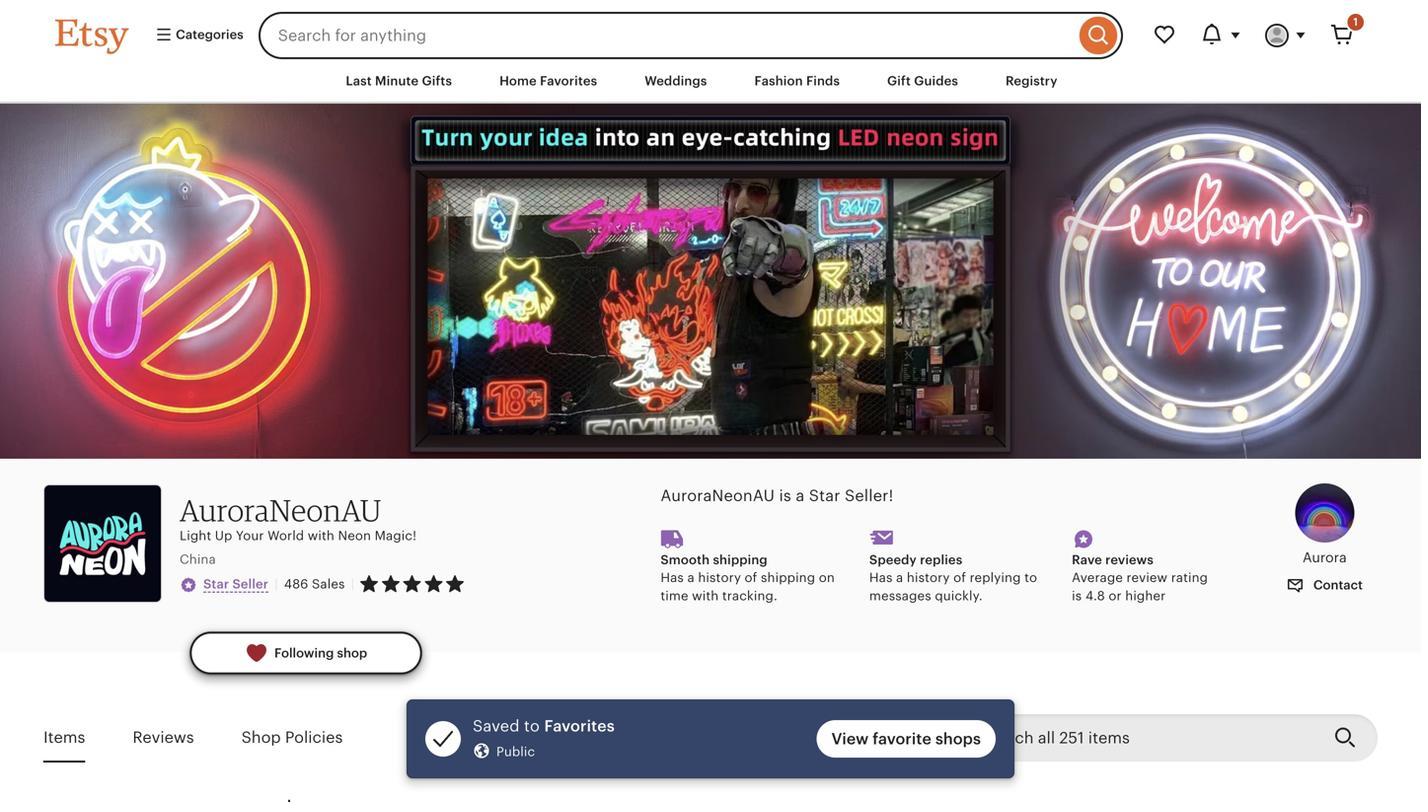 Task type: vqa. For each thing, say whether or not it's contained in the screenshot.
'downloads'
no



Task type: locate. For each thing, give the bounding box(es) containing it.
0 horizontal spatial to
[[524, 717, 540, 735]]

0 horizontal spatial |
[[275, 576, 278, 592]]

1 horizontal spatial history
[[907, 571, 950, 585]]

replying
[[970, 571, 1021, 585]]

1 of from the left
[[745, 571, 758, 585]]

0 vertical spatial favorites
[[540, 74, 597, 88]]

reviews
[[133, 729, 194, 747]]

menu bar
[[20, 59, 1402, 104]]

average
[[1072, 571, 1123, 585]]

none search field inside categories banner
[[258, 12, 1123, 59]]

saved
[[473, 717, 520, 735]]

1 vertical spatial with
[[692, 589, 719, 603]]

0 horizontal spatial of
[[745, 571, 758, 585]]

smooth
[[661, 553, 710, 568]]

history
[[698, 571, 741, 585], [907, 571, 950, 585]]

is
[[779, 487, 792, 505], [1072, 589, 1082, 603]]

of for replying
[[954, 571, 966, 585]]

auroraneonau
[[661, 487, 775, 505], [180, 492, 382, 528]]

with right time
[[692, 589, 719, 603]]

aurora link
[[1272, 484, 1378, 567]]

seller
[[232, 577, 269, 592]]

items link
[[43, 715, 85, 761]]

star seller button
[[180, 575, 269, 595]]

is left the seller!
[[779, 487, 792, 505]]

with inside auroraneonau light up your world with neon magic!
[[308, 529, 335, 543]]

0 horizontal spatial with
[[308, 529, 335, 543]]

view favorite shops
[[832, 730, 981, 748]]

a inside smooth shipping has a history of shipping on time with tracking.
[[688, 571, 695, 585]]

1 horizontal spatial of
[[954, 571, 966, 585]]

has
[[661, 571, 684, 585], [870, 571, 893, 585]]

favorite
[[873, 730, 932, 748]]

2 has from the left
[[870, 571, 893, 585]]

history up tracking.
[[698, 571, 741, 585]]

quickly.
[[935, 589, 983, 603]]

a down smooth
[[688, 571, 695, 585]]

registry link
[[991, 63, 1073, 99]]

2 horizontal spatial a
[[896, 571, 904, 585]]

of inside speedy replies has a history of replying to messages quickly.
[[954, 571, 966, 585]]

1 history from the left
[[698, 571, 741, 585]]

a
[[796, 487, 805, 505], [688, 571, 695, 585], [896, 571, 904, 585]]

1 vertical spatial to
[[524, 717, 540, 735]]

auroraneonau inside auroraneonau light up your world with neon magic!
[[180, 492, 382, 528]]

tab
[[43, 801, 288, 803]]

favorites right saved
[[544, 717, 615, 735]]

0 vertical spatial with
[[308, 529, 335, 543]]

to right replying
[[1025, 571, 1038, 585]]

is left 4.8 in the bottom of the page
[[1072, 589, 1082, 603]]

categories
[[173, 27, 244, 42]]

0 horizontal spatial is
[[779, 487, 792, 505]]

categories button
[[140, 18, 252, 53]]

history for with
[[698, 571, 741, 585]]

history down replies
[[907, 571, 950, 585]]

1 horizontal spatial |
[[351, 577, 355, 592]]

a inside speedy replies has a history of replying to messages quickly.
[[896, 571, 904, 585]]

speedy replies has a history of replying to messages quickly.
[[870, 553, 1038, 603]]

favorites right home
[[540, 74, 597, 88]]

star right star_seller "image"
[[203, 577, 229, 592]]

1 horizontal spatial auroraneonau
[[661, 487, 775, 505]]

has down 'speedy'
[[870, 571, 893, 585]]

fashion
[[755, 74, 803, 88]]

time
[[661, 589, 689, 603]]

with inside smooth shipping has a history of shipping on time with tracking.
[[692, 589, 719, 603]]

a for smooth shipping
[[688, 571, 695, 585]]

2 of from the left
[[954, 571, 966, 585]]

reviews
[[1106, 553, 1154, 568]]

has inside speedy replies has a history of replying to messages quickly.
[[870, 571, 893, 585]]

to up the public
[[524, 717, 540, 735]]

following shop
[[274, 646, 367, 661]]

gift
[[888, 74, 911, 88]]

Search all 251 items text field
[[963, 715, 1319, 762]]

0 horizontal spatial has
[[661, 571, 684, 585]]

has inside smooth shipping has a history of shipping on time with tracking.
[[661, 571, 684, 585]]

history inside speedy replies has a history of replying to messages quickly.
[[907, 571, 950, 585]]

star left the seller!
[[809, 487, 841, 505]]

| left 486
[[275, 576, 278, 592]]

None search field
[[258, 12, 1123, 59]]

0 vertical spatial shipping
[[713, 553, 768, 568]]

0 horizontal spatial history
[[698, 571, 741, 585]]

gift guides link
[[873, 63, 973, 99]]

home favorites link
[[485, 63, 612, 99]]

rating
[[1171, 571, 1208, 585]]

1 horizontal spatial is
[[1072, 589, 1082, 603]]

of up tracking.
[[745, 571, 758, 585]]

1 vertical spatial is
[[1072, 589, 1082, 603]]

finds
[[806, 74, 840, 88]]

china
[[180, 552, 216, 567]]

1 horizontal spatial with
[[692, 589, 719, 603]]

last minute gifts link
[[331, 63, 467, 99]]

| right sales
[[351, 577, 355, 592]]

0 vertical spatial star
[[809, 487, 841, 505]]

shop policies link
[[241, 715, 343, 761]]

last minute gifts
[[346, 74, 452, 88]]

messages
[[870, 589, 932, 603]]

0 horizontal spatial a
[[688, 571, 695, 585]]

view favorite shops link
[[817, 721, 996, 758]]

public
[[497, 745, 535, 759]]

0 vertical spatial to
[[1025, 571, 1038, 585]]

magic!
[[375, 529, 417, 543]]

1 has from the left
[[661, 571, 684, 585]]

1 horizontal spatial to
[[1025, 571, 1038, 585]]

auroraneonau up smooth
[[661, 487, 775, 505]]

|
[[275, 576, 278, 592], [351, 577, 355, 592]]

higher
[[1126, 589, 1166, 603]]

guides
[[914, 74, 959, 88]]

0 horizontal spatial auroraneonau
[[180, 492, 382, 528]]

to
[[1025, 571, 1038, 585], [524, 717, 540, 735]]

a left the seller!
[[796, 487, 805, 505]]

0 vertical spatial is
[[779, 487, 792, 505]]

0 horizontal spatial star
[[203, 577, 229, 592]]

with
[[308, 529, 335, 543], [692, 589, 719, 603]]

shipping left on at the right bottom
[[761, 571, 816, 585]]

replies
[[920, 553, 963, 568]]

weddings
[[645, 74, 707, 88]]

1 horizontal spatial star
[[809, 487, 841, 505]]

1 horizontal spatial has
[[870, 571, 893, 585]]

star
[[809, 487, 841, 505], [203, 577, 229, 592]]

shipping
[[713, 553, 768, 568], [761, 571, 816, 585]]

shops
[[936, 730, 981, 748]]

weddings link
[[630, 63, 722, 99]]

of
[[745, 571, 758, 585], [954, 571, 966, 585]]

home favorites
[[500, 74, 597, 88]]

shipping up tracking.
[[713, 553, 768, 568]]

fashion finds link
[[740, 63, 855, 99]]

1 vertical spatial shipping
[[761, 571, 816, 585]]

a up messages
[[896, 571, 904, 585]]

2 history from the left
[[907, 571, 950, 585]]

auroraneonau up world
[[180, 492, 382, 528]]

or
[[1109, 589, 1122, 603]]

of up quickly. on the right of the page
[[954, 571, 966, 585]]

with left neon
[[308, 529, 335, 543]]

favorites
[[540, 74, 597, 88], [544, 717, 615, 735]]

history inside smooth shipping has a history of shipping on time with tracking.
[[698, 571, 741, 585]]

1 vertical spatial star
[[203, 577, 229, 592]]

of inside smooth shipping has a history of shipping on time with tracking.
[[745, 571, 758, 585]]

has up time
[[661, 571, 684, 585]]

tracking.
[[723, 589, 778, 603]]



Task type: describe. For each thing, give the bounding box(es) containing it.
486
[[284, 577, 308, 592]]

star seller
[[203, 577, 269, 592]]

has for has a history of replying to messages quickly.
[[870, 571, 893, 585]]

| 486 sales |
[[275, 576, 355, 592]]

1
[[1354, 16, 1358, 28]]

to inside speedy replies has a history of replying to messages quickly.
[[1025, 571, 1038, 585]]

contact
[[1311, 578, 1363, 593]]

shop
[[337, 646, 367, 661]]

auroraneonau light up your world with neon magic!
[[180, 492, 417, 543]]

view
[[832, 730, 869, 748]]

saved to favorites
[[473, 717, 615, 735]]

shop
[[241, 729, 281, 747]]

on
[[819, 571, 835, 585]]

auroraneonau for auroraneonau light up your world with neon magic!
[[180, 492, 382, 528]]

is inside rave reviews average review rating is 4.8 or higher
[[1072, 589, 1082, 603]]

a for speedy replies
[[896, 571, 904, 585]]

favorites inside menu bar
[[540, 74, 597, 88]]

star inside "star seller" button
[[203, 577, 229, 592]]

light
[[180, 529, 211, 543]]

has for has a history of shipping on time with tracking.
[[661, 571, 684, 585]]

following shop button
[[192, 633, 421, 674]]

1 horizontal spatial a
[[796, 487, 805, 505]]

contact button
[[1272, 567, 1378, 604]]

registry
[[1006, 74, 1058, 88]]

gifts
[[422, 74, 452, 88]]

policies
[[285, 729, 343, 747]]

world
[[268, 529, 304, 543]]

aurora
[[1303, 550, 1347, 565]]

reviews link
[[133, 715, 194, 761]]

following
[[274, 646, 334, 661]]

aurora image
[[1296, 484, 1355, 543]]

home
[[500, 74, 537, 88]]

minute
[[375, 74, 419, 88]]

review
[[1127, 571, 1168, 585]]

rave reviews average review rating is 4.8 or higher
[[1072, 553, 1208, 603]]

up
[[215, 529, 232, 543]]

smooth shipping has a history of shipping on time with tracking.
[[661, 553, 835, 603]]

Search for anything text field
[[258, 12, 1075, 59]]

shop policies
[[241, 729, 343, 747]]

neon
[[338, 529, 371, 543]]

your
[[236, 529, 264, 543]]

categories banner
[[20, 0, 1402, 59]]

4.8
[[1086, 589, 1105, 603]]

speedy
[[870, 553, 917, 568]]

of for shipping
[[745, 571, 758, 585]]

items
[[43, 729, 85, 747]]

1 vertical spatial favorites
[[544, 717, 615, 735]]

last
[[346, 74, 372, 88]]

sales
[[312, 577, 345, 592]]

star_seller image
[[180, 577, 197, 594]]

history for quickly.
[[907, 571, 950, 585]]

| inside | 486 sales |
[[351, 577, 355, 592]]

auroraneonau for auroraneonau is a star seller!
[[661, 487, 775, 505]]

1 link
[[1319, 12, 1366, 59]]

rave
[[1072, 553, 1103, 568]]

menu bar containing last minute gifts
[[20, 59, 1402, 104]]

gift guides
[[888, 74, 959, 88]]

auroraneonau is a star seller!
[[661, 487, 894, 505]]

fashion finds
[[755, 74, 840, 88]]

seller!
[[845, 487, 894, 505]]



